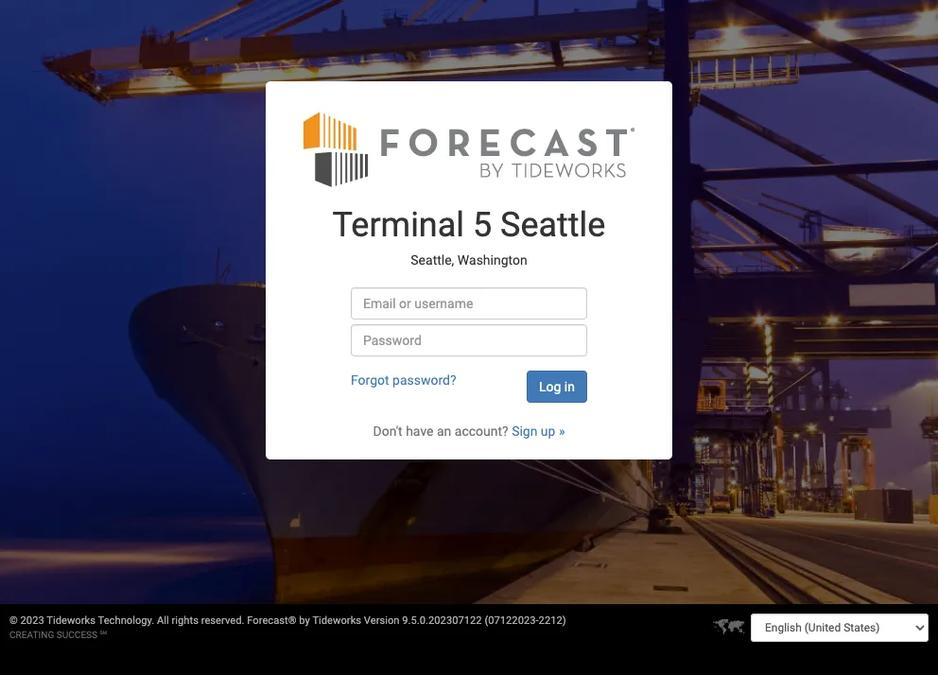Task type: locate. For each thing, give the bounding box(es) containing it.
1 horizontal spatial tideworks
[[313, 615, 362, 628]]

Password password field
[[351, 324, 588, 356]]

account?
[[455, 424, 509, 439]]

up
[[541, 424, 556, 439]]

terminal
[[333, 205, 465, 245]]

technology.
[[98, 615, 155, 628]]

sign
[[512, 424, 538, 439]]

password?
[[393, 373, 457, 388]]

forecast®
[[247, 615, 297, 628]]

0 horizontal spatial tideworks
[[47, 615, 96, 628]]

© 2023 tideworks technology. all rights reserved. forecast® by tideworks version 9.5.0.202307122 (07122023-2212) creating success ℠
[[9, 615, 567, 641]]

success
[[57, 630, 98, 641]]

seattle,
[[411, 253, 455, 268]]

tideworks
[[47, 615, 96, 628], [313, 615, 362, 628]]

log in button
[[527, 371, 588, 403]]

(07122023-
[[485, 615, 539, 628]]

forgot password? log in
[[351, 373, 575, 394]]

tideworks right by
[[313, 615, 362, 628]]

forgot password? link
[[351, 373, 457, 388]]

tideworks up success at the bottom of the page
[[47, 615, 96, 628]]

log
[[540, 379, 562, 394]]

sign up » link
[[512, 424, 566, 439]]

in
[[565, 379, 575, 394]]

don't have an account? sign up »
[[373, 424, 566, 439]]

5
[[473, 205, 492, 245]]

an
[[437, 424, 452, 439]]



Task type: vqa. For each thing, say whether or not it's contained in the screenshot.
in
yes



Task type: describe. For each thing, give the bounding box(es) containing it.
»
[[559, 424, 566, 439]]

9.5.0.202307122
[[403, 615, 482, 628]]

1 tideworks from the left
[[47, 615, 96, 628]]

don't
[[373, 424, 403, 439]]

rights
[[172, 615, 199, 628]]

℠
[[100, 630, 107, 641]]

Email or username text field
[[351, 287, 588, 320]]

washington
[[458, 253, 528, 268]]

all
[[157, 615, 169, 628]]

version
[[364, 615, 400, 628]]

have
[[406, 424, 434, 439]]

terminal 5 seattle seattle, washington
[[333, 205, 606, 268]]

reserved.
[[201, 615, 245, 628]]

2023
[[20, 615, 44, 628]]

creating
[[9, 630, 54, 641]]

by
[[299, 615, 310, 628]]

2212)
[[539, 615, 567, 628]]

forecast® by tideworks image
[[304, 109, 635, 188]]

2 tideworks from the left
[[313, 615, 362, 628]]

seattle
[[501, 205, 606, 245]]

©
[[9, 615, 18, 628]]

forgot
[[351, 373, 390, 388]]



